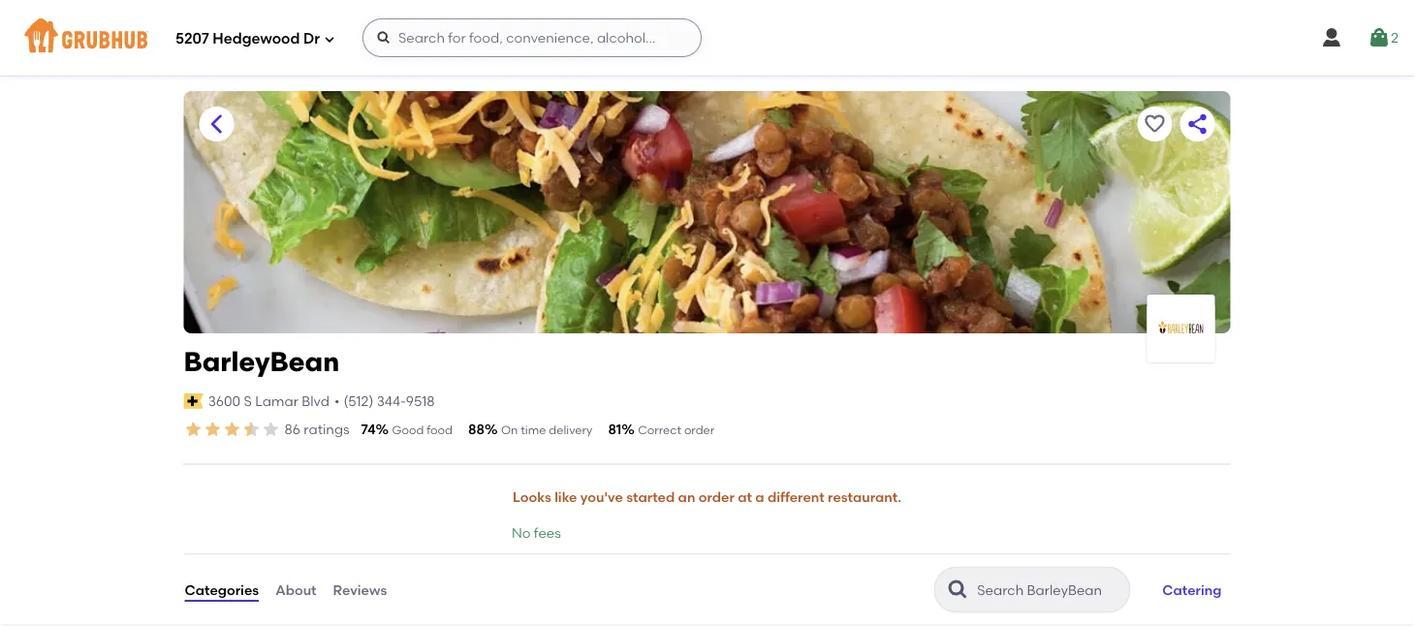 Task type: describe. For each thing, give the bounding box(es) containing it.
looks
[[513, 489, 551, 506]]

3600
[[208, 393, 241, 409]]

ratings
[[304, 421, 350, 438]]

3600 s lamar blvd
[[208, 393, 330, 409]]

at
[[738, 489, 752, 506]]

hedgewood
[[213, 30, 300, 48]]

•
[[334, 393, 340, 409]]

9518
[[406, 393, 435, 409]]

Search for food, convenience, alcohol... search field
[[363, 18, 702, 57]]

reviews button
[[332, 555, 388, 625]]

caret left icon image
[[205, 112, 228, 136]]

share icon image
[[1186, 112, 1209, 136]]

delivery
[[549, 423, 593, 437]]

344-
[[377, 393, 406, 409]]

like
[[555, 489, 577, 506]]

a
[[755, 489, 764, 506]]

2 button
[[1368, 20, 1399, 55]]

subscription pass image
[[184, 393, 203, 409]]

blvd
[[302, 393, 330, 409]]

barleybean
[[184, 346, 340, 378]]

catering button
[[1154, 569, 1231, 611]]

time
[[521, 423, 546, 437]]

looks like you've started an order at a different restaurant. button
[[512, 476, 903, 519]]

about
[[275, 582, 317, 598]]

save this restaurant image
[[1144, 112, 1167, 136]]

(512)
[[344, 393, 374, 409]]

0 vertical spatial order
[[684, 423, 715, 437]]

Search BarleyBean search field
[[976, 581, 1124, 600]]

(512) 344-9518 button
[[344, 391, 435, 411]]

5207 hedgewood dr
[[175, 30, 320, 48]]

correct order
[[638, 423, 715, 437]]

1 horizontal spatial svg image
[[1321, 26, 1344, 49]]

on time delivery
[[501, 423, 593, 437]]

you've
[[581, 489, 623, 506]]

looks like you've started an order at a different restaurant.
[[513, 489, 902, 506]]



Task type: locate. For each thing, give the bounding box(es) containing it.
main navigation navigation
[[0, 0, 1414, 76]]

correct
[[638, 423, 682, 437]]

dr
[[303, 30, 320, 48]]

no fees
[[512, 524, 561, 541]]

2
[[1391, 29, 1399, 46]]

• (512) 344-9518
[[334, 393, 435, 409]]

svg image
[[1321, 26, 1344, 49], [1368, 26, 1391, 49], [376, 30, 392, 46]]

food
[[427, 423, 453, 437]]

categories button
[[184, 555, 260, 625]]

order
[[684, 423, 715, 437], [699, 489, 735, 506]]

2 horizontal spatial svg image
[[1368, 26, 1391, 49]]

restaurant.
[[828, 489, 902, 506]]

order right the correct
[[684, 423, 715, 437]]

good
[[392, 423, 424, 437]]

fees
[[534, 524, 561, 541]]

no
[[512, 524, 531, 541]]

started
[[627, 489, 675, 506]]

svg image
[[324, 33, 335, 45]]

catering
[[1163, 582, 1222, 598]]

barleybean logo image
[[1147, 306, 1215, 351]]

s
[[244, 393, 252, 409]]

88
[[468, 421, 485, 438]]

74
[[361, 421, 376, 438]]

reviews
[[333, 582, 387, 598]]

81
[[608, 421, 622, 438]]

svg image inside 2 button
[[1368, 26, 1391, 49]]

different
[[768, 489, 825, 506]]

an
[[678, 489, 696, 506]]

about button
[[275, 555, 318, 625]]

0 horizontal spatial svg image
[[376, 30, 392, 46]]

order left 'at'
[[699, 489, 735, 506]]

order inside button
[[699, 489, 735, 506]]

search icon image
[[946, 578, 970, 602]]

save this restaurant button
[[1138, 107, 1173, 142]]

good food
[[392, 423, 453, 437]]

5207
[[175, 30, 209, 48]]

3600 s lamar blvd button
[[207, 390, 330, 412]]

on
[[501, 423, 518, 437]]

categories
[[185, 582, 259, 598]]

star icon image
[[184, 420, 203, 439], [203, 420, 222, 439], [222, 420, 242, 439], [242, 420, 261, 439], [242, 420, 261, 439], [261, 420, 281, 439]]

lamar
[[255, 393, 298, 409]]

86
[[285, 421, 301, 438]]

1 vertical spatial order
[[699, 489, 735, 506]]

86 ratings
[[285, 421, 350, 438]]



Task type: vqa. For each thing, say whether or not it's contained in the screenshot.
About at the left
yes



